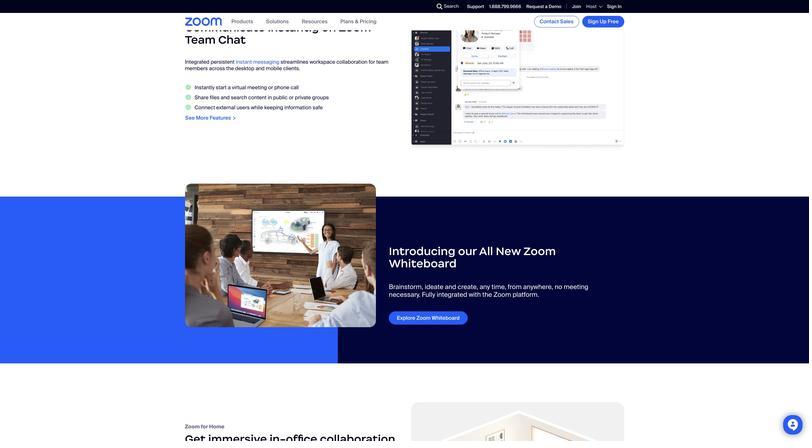 Task type: locate. For each thing, give the bounding box(es) containing it.
sign in link
[[608, 3, 622, 9]]

solutions
[[266, 18, 289, 25]]

for left home
[[201, 423, 208, 430]]

1 vertical spatial the
[[483, 290, 493, 299]]

0 vertical spatial meeting
[[248, 84, 267, 91]]

phone
[[275, 84, 290, 91]]

desktop
[[235, 65, 255, 72]]

and up external
[[221, 94, 230, 101]]

across
[[209, 65, 225, 72]]

information
[[285, 104, 312, 111]]

explore zoom whiteboard
[[397, 315, 460, 321]]

or down call
[[289, 94, 294, 101]]

zoom
[[339, 20, 372, 34], [524, 244, 556, 258], [494, 290, 512, 299], [417, 315, 431, 321], [185, 423, 200, 430]]

0 horizontal spatial a
[[228, 84, 231, 91]]

from
[[508, 283, 522, 291]]

team
[[185, 33, 216, 47]]

1 horizontal spatial for
[[369, 59, 375, 65]]

time,
[[492, 283, 507, 291]]

users
[[237, 104, 250, 111]]

whiteboard
[[389, 257, 457, 271], [432, 315, 460, 321]]

1 vertical spatial for
[[201, 423, 208, 430]]

zoom inside explore zoom whiteboard link
[[417, 315, 431, 321]]

for left the team
[[369, 59, 375, 65]]

instantly start a virtual meeting or phone call
[[195, 84, 299, 91]]

0 horizontal spatial or
[[268, 84, 273, 91]]

contact sales
[[540, 18, 574, 25]]

pricing
[[360, 18, 377, 25]]

share
[[195, 94, 209, 101]]

1 vertical spatial sign
[[588, 18, 599, 25]]

a left demo
[[546, 3, 548, 9]]

introducing
[[389, 244, 456, 258]]

for
[[369, 59, 375, 65], [201, 423, 208, 430]]

0 horizontal spatial and
[[221, 94, 230, 101]]

0 vertical spatial whiteboard
[[389, 257, 457, 271]]

whiteboard down integrated
[[432, 315, 460, 321]]

or
[[268, 84, 273, 91], [289, 94, 294, 101]]

brainstorm,
[[389, 283, 424, 291]]

plans & pricing link
[[341, 18, 377, 25]]

sign
[[608, 3, 617, 9], [588, 18, 599, 25]]

sales
[[561, 18, 574, 25]]

team chat image
[[411, 0, 625, 151]]

solutions button
[[266, 18, 289, 25]]

sign left the up
[[588, 18, 599, 25]]

safe
[[313, 104, 323, 111]]

brainstorm, ideate and create, any time, from anywhere, no meeting necessary. fully integrated with the zoom platform.
[[389, 283, 589, 299]]

files
[[210, 94, 220, 101]]

join link
[[573, 3, 582, 9]]

necessary.
[[389, 290, 421, 299]]

on
[[322, 20, 336, 34]]

create,
[[458, 283, 479, 291]]

integrated
[[185, 59, 210, 65]]

and left mobile at the left of the page
[[256, 65, 265, 72]]

instant
[[236, 59, 252, 65]]

1 horizontal spatial sign
[[608, 3, 617, 9]]

no
[[555, 283, 563, 291]]

a
[[546, 3, 548, 9], [228, 84, 231, 91]]

search image
[[437, 4, 443, 9]]

integrated
[[437, 290, 468, 299]]

0 vertical spatial the
[[226, 65, 234, 72]]

the inside streamlines workspace collaboration for team members across the desktop and mobile clients.
[[226, 65, 234, 72]]

messaging
[[253, 59, 280, 65]]

1 horizontal spatial a
[[546, 3, 548, 9]]

whiteboard up ideate
[[389, 257, 457, 271]]

and right ideate
[[445, 283, 457, 291]]

and inside brainstorm, ideate and create, any time, from anywhere, no meeting necessary. fully integrated with the zoom platform.
[[445, 283, 457, 291]]

join
[[573, 3, 582, 9]]

meeting right no
[[564, 283, 589, 291]]

1 horizontal spatial or
[[289, 94, 294, 101]]

2 vertical spatial and
[[445, 283, 457, 291]]

search image
[[437, 4, 443, 9]]

0 horizontal spatial for
[[201, 423, 208, 430]]

contact
[[540, 18, 560, 25]]

1 horizontal spatial the
[[483, 290, 493, 299]]

0 vertical spatial sign
[[608, 3, 617, 9]]

None search field
[[413, 1, 439, 12]]

0 vertical spatial a
[[546, 3, 548, 9]]

introducing our all new zoom whiteboard
[[389, 244, 556, 271]]

the right with
[[483, 290, 493, 299]]

and inside streamlines workspace collaboration for team members across the desktop and mobile clients.
[[256, 65, 265, 72]]

sign left in
[[608, 3, 617, 9]]

a right the start
[[228, 84, 231, 91]]

1 vertical spatial whiteboard
[[432, 315, 460, 321]]

products button
[[232, 18, 253, 25]]

meeting up content
[[248, 84, 267, 91]]

or up in
[[268, 84, 273, 91]]

explore
[[397, 315, 416, 321]]

plans
[[341, 18, 354, 25]]

1 horizontal spatial meeting
[[564, 283, 589, 291]]

in
[[268, 94, 272, 101]]

zoom inside communicate instantly on zoom team chat
[[339, 20, 372, 34]]

0 horizontal spatial the
[[226, 65, 234, 72]]

clients.
[[284, 65, 300, 72]]

products
[[232, 18, 253, 25]]

1 vertical spatial or
[[289, 94, 294, 101]]

meeting
[[248, 84, 267, 91], [564, 283, 589, 291]]

2 horizontal spatial and
[[445, 283, 457, 291]]

sign up free
[[588, 18, 619, 25]]

0 vertical spatial and
[[256, 65, 265, 72]]

public
[[273, 94, 288, 101]]

1 horizontal spatial and
[[256, 65, 265, 72]]

1 vertical spatial and
[[221, 94, 230, 101]]

1 vertical spatial meeting
[[564, 283, 589, 291]]

support link
[[468, 3, 485, 9]]

0 horizontal spatial meeting
[[248, 84, 267, 91]]

call
[[291, 84, 299, 91]]

team
[[377, 59, 389, 65]]

the inside brainstorm, ideate and create, any time, from anywhere, no meeting necessary. fully integrated with the zoom platform.
[[483, 290, 493, 299]]

communicate instantly on zoom team chat
[[185, 20, 372, 47]]

home
[[209, 423, 225, 430]]

sign up free link
[[583, 16, 625, 27]]

0 horizontal spatial sign
[[588, 18, 599, 25]]

sign for sign up free
[[588, 18, 599, 25]]

whiteboard inside the introducing our all new zoom whiteboard
[[389, 257, 457, 271]]

0 vertical spatial for
[[369, 59, 375, 65]]

and for brainstorm,
[[445, 283, 457, 291]]

the right the across
[[226, 65, 234, 72]]

and
[[256, 65, 265, 72], [221, 94, 230, 101], [445, 283, 457, 291]]



Task type: describe. For each thing, give the bounding box(es) containing it.
new
[[496, 244, 521, 258]]

meeting inside brainstorm, ideate and create, any time, from anywhere, no meeting necessary. fully integrated with the zoom platform.
[[564, 283, 589, 291]]

explore zoom whiteboard link
[[389, 311, 468, 325]]

while
[[251, 104, 263, 111]]

support
[[468, 3, 485, 9]]

in
[[618, 3, 622, 9]]

fully
[[422, 290, 436, 299]]

sign in
[[608, 3, 622, 9]]

integrated persistent instant messaging
[[185, 59, 280, 65]]

see more features link
[[185, 115, 237, 121]]

request a demo
[[527, 3, 562, 9]]

resources
[[302, 18, 328, 25]]

keeping
[[265, 104, 283, 111]]

chat
[[218, 33, 246, 47]]

streamlines workspace collaboration for team members across the desktop and mobile clients.
[[185, 59, 389, 72]]

zoom whiteboard image
[[185, 184, 376, 327]]

virtual
[[232, 84, 246, 91]]

search
[[231, 94, 247, 101]]

contact sales link
[[535, 16, 580, 27]]

up
[[600, 18, 607, 25]]

sign for sign in
[[608, 3, 617, 9]]

zoom logo image
[[185, 18, 222, 26]]

zoom inside brainstorm, ideate and create, any time, from anywhere, no meeting necessary. fully integrated with the zoom platform.
[[494, 290, 512, 299]]

0 vertical spatial or
[[268, 84, 273, 91]]

all
[[480, 244, 494, 258]]

private
[[295, 94, 311, 101]]

zoom for home
[[185, 423, 225, 430]]

mobile
[[266, 65, 282, 72]]

features
[[210, 115, 231, 121]]

search
[[444, 3, 459, 9]]

free
[[608, 18, 619, 25]]

collaboration
[[337, 59, 368, 65]]

1.888.799.9666
[[490, 3, 522, 9]]

request
[[527, 3, 545, 9]]

persistent
[[211, 59, 235, 65]]

request a demo link
[[527, 3, 562, 9]]

platform.
[[513, 290, 540, 299]]

connect external users while keeping information safe
[[195, 104, 323, 111]]

communicate
[[185, 20, 265, 34]]

see more features
[[185, 115, 231, 121]]

instant messaging link
[[236, 59, 280, 65]]

plans & pricing
[[341, 18, 377, 25]]

demo
[[549, 3, 562, 9]]

instantly
[[268, 20, 319, 34]]

ideate
[[425, 283, 444, 291]]

start
[[216, 84, 227, 91]]

any
[[480, 283, 491, 291]]

host button
[[587, 4, 603, 9]]

1.888.799.9666 link
[[490, 3, 522, 9]]

&
[[355, 18, 359, 25]]

share files and search content in public or private groups
[[195, 94, 329, 101]]

zoom inside the introducing our all new zoom whiteboard
[[524, 244, 556, 258]]

with
[[469, 290, 481, 299]]

1 vertical spatial a
[[228, 84, 231, 91]]

content
[[249, 94, 267, 101]]

host
[[587, 4, 597, 9]]

and for share
[[221, 94, 230, 101]]

instantly
[[195, 84, 215, 91]]

groups
[[313, 94, 329, 101]]

members
[[185, 65, 208, 72]]

external
[[216, 104, 236, 111]]

for inside streamlines workspace collaboration for team members across the desktop and mobile clients.
[[369, 59, 375, 65]]

streamlines
[[281, 59, 309, 65]]

anywhere,
[[524, 283, 554, 291]]

resources button
[[302, 18, 328, 25]]

see
[[185, 115, 195, 121]]



Task type: vqa. For each thing, say whether or not it's contained in the screenshot.
mobile
yes



